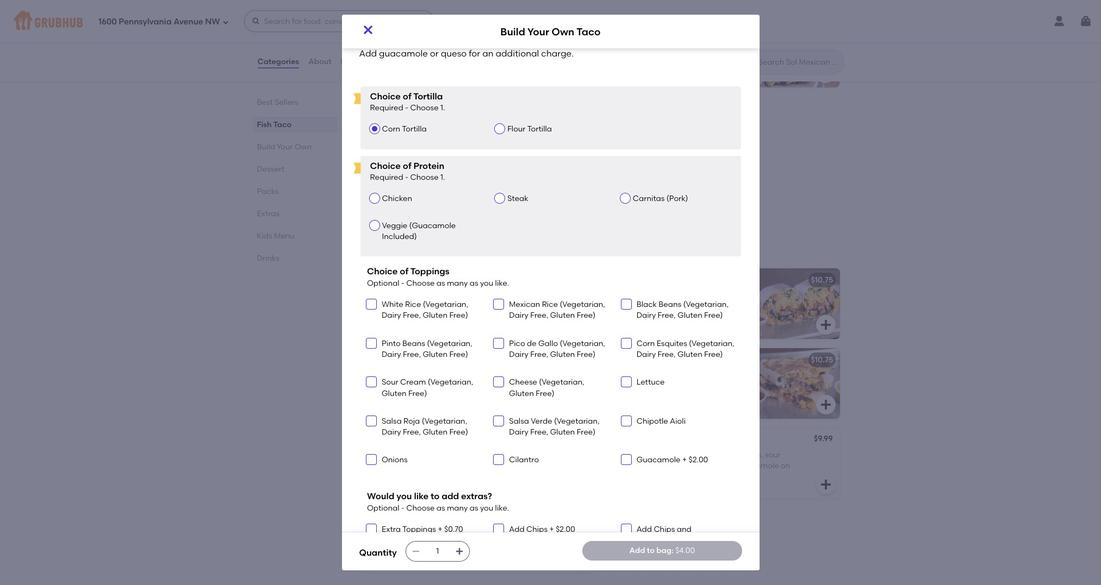 Task type: describe. For each thing, give the bounding box(es) containing it.
0 vertical spatial $2.00
[[689, 456, 708, 465]]

reviews button
[[340, 42, 372, 82]]

build your own tab
[[257, 141, 333, 153]]

free) for corn esquites (vegetarian, dairy free, gluten free)
[[704, 350, 723, 359]]

yelp image
[[801, 30, 830, 40]]

charge. inside build your own comes with choice of protein, toppings, add extras for an additional charge.
[[575, 247, 600, 254]]

menu
[[274, 232, 295, 241]]

tortilla for flour tortilla
[[527, 125, 552, 134]]

black beans (vegetarian, dairy free, gluten free)
[[637, 300, 729, 321]]

guacamole inside add chips and guacamole
[[637, 536, 681, 546]]

0 horizontal spatial bowl
[[426, 358, 444, 367]]

svg image for cilantro
[[496, 457, 502, 464]]

additional inside build your own comes with choice of protein, toppings, add extras for an additional charge.
[[541, 247, 574, 254]]

corn for corn tortilla
[[382, 125, 400, 134]]

(vegetarian, for salsa roja (vegetarian, dairy free, gluten free)
[[422, 417, 467, 426]]

svg image for chipotle aioli
[[623, 418, 630, 425]]

chimichanga
[[368, 515, 419, 525]]

fried for 3
[[618, 451, 634, 460]]

choice for choice of tortilla
[[370, 91, 401, 101]]

served
[[368, 462, 392, 471]]

about button
[[308, 42, 332, 82]]

kids menu tab
[[257, 231, 333, 242]]

build your own nachos
[[368, 435, 454, 445]]

1600 pennsylvania avenue nw
[[98, 17, 220, 26]]

with for tacos
[[678, 451, 694, 460]]

free, for salsa verde (vegetarian, dairy free, gluten free)
[[530, 428, 548, 437]]

guacamole + $2.00
[[637, 456, 708, 465]]

drinks
[[257, 254, 279, 263]]

1 vertical spatial $4.00
[[675, 546, 695, 556]]

and down burrito at bottom left
[[414, 542, 428, 551]]

choice of protein required - choose 1.
[[370, 161, 445, 182]]

kids menu
[[257, 232, 295, 241]]

dairy for corn esquites (vegetarian, dairy free, gluten free)
[[637, 350, 656, 359]]

chips for add chips and guacamole
[[654, 525, 675, 535]]

pico
[[669, 462, 685, 471]]

corn esquites (vegetarian, dairy free, gluten free)
[[637, 339, 734, 359]]

your
[[473, 531, 489, 540]]

free, inside pico de gallo (vegetarian, dairy free, gluten free)
[[530, 350, 548, 359]]

as up white rice (vegetarian, dairy free, gluten free)
[[437, 279, 445, 288]]

roja
[[404, 417, 420, 426]]

build your own
[[257, 142, 312, 152]]

gluten for mexican rice (vegetarian, dairy free, gluten free)
[[550, 311, 575, 321]]

- inside would you like to add extras? optional - choose as many as you like.
[[401, 504, 404, 513]]

kids
[[257, 232, 272, 241]]

dessert tab
[[257, 164, 333, 175]]

1 vertical spatial you
[[397, 492, 412, 502]]

choice inside your choice of protein, and toppings, served with nachos.
[[386, 451, 411, 460]]

and inside 3 fried tacos filled with shredded chicken, sour cream, lettuce, pico de gallo and guacamole on the side
[[720, 462, 735, 471]]

reviews
[[341, 57, 371, 66]]

tacos
[[636, 451, 657, 460]]

flour tortilla
[[507, 125, 552, 134]]

side
[[625, 473, 640, 482]]

free) for salsa verde (vegetarian, dairy free, gluten free)
[[577, 428, 596, 437]]

quesadilla
[[669, 355, 710, 365]]

choice inside build your own comes with choice of protein, toppings, add extras for an additional charge.
[[398, 247, 419, 254]]

categories button
[[257, 42, 300, 82]]

corn for corn esquites (vegetarian, dairy free, gluten free)
[[637, 339, 655, 348]]

seller
[[390, 345, 408, 352]]

pinto beans (vegetarian, dairy free, gluten free)
[[382, 339, 472, 359]]

deep-fried burrito filled with your choice of protein, cheese, rice and beans. pico de gallo and sour cream on the side.
[[368, 531, 555, 562]]

svg image inside main navigation navigation
[[252, 17, 260, 26]]

extra toppings + $0.70
[[382, 525, 463, 535]]

guacamole inside 3 fried tacos filled with shredded chicken, sour cream, lettuce, pico de gallo and guacamole on the side
[[736, 462, 779, 471]]

chips inside chips and guacamole button
[[370, 52, 391, 61]]

of inside your choice of protein, and toppings, served with nachos.
[[413, 451, 420, 460]]

guacamole right reviews at the top of the page
[[379, 48, 428, 59]]

build your own nachos image
[[515, 428, 596, 499]]

add inside build your own comes with choice of protein, toppings, add extras for an additional charge.
[[486, 247, 499, 254]]

fish taco down "corn tortilla"
[[368, 145, 403, 155]]

as up $0.70
[[437, 504, 445, 513]]

of inside choice of protein required - choose 1.
[[403, 161, 411, 171]]

or for build your own taco
[[429, 291, 437, 300]]

free) for pinto beans (vegetarian, dairy free, gluten free)
[[449, 350, 468, 359]]

choice for choice of protein
[[370, 161, 401, 171]]

verde
[[531, 417, 552, 426]]

your choice of protein, and toppings, served with nachos.
[[368, 451, 503, 471]]

and down add chips + $2.00
[[507, 542, 522, 551]]

pico inside deep-fried burrito filled with your choice of protein, cheese, rice and beans. pico de gallo and sour cream on the side.
[[457, 542, 473, 551]]

gluten for black beans (vegetarian, dairy free, gluten free)
[[678, 311, 702, 321]]

best for best sellers
[[257, 98, 273, 107]]

protein, inside deep-fried burrito filled with your choice of protein, cheese, rice and beans. pico de gallo and sour cream on the side.
[[526, 531, 555, 540]]

gallo inside pico de gallo (vegetarian, dairy free, gluten free)
[[538, 339, 558, 348]]

gluten for salsa verde (vegetarian, dairy free, gluten free)
[[550, 428, 575, 437]]

choice inside deep-fried burrito filled with your choice of protein, cheese, rice and beans. pico de gallo and sour cream on the side.
[[490, 531, 515, 540]]

build your own bowl button
[[654, 23, 840, 88]]

cream,
[[611, 462, 638, 471]]

fried for deep-
[[391, 531, 408, 540]]

to inside would you like to add extras? optional - choose as many as you like.
[[431, 492, 440, 502]]

like. inside would you like to add extras? optional - choose as many as you like.
[[495, 504, 509, 513]]

chicken,
[[733, 451, 763, 460]]

svg image for guacamole
[[623, 457, 630, 464]]

optional inside choice of toppings optional - choose as many as you like.
[[367, 279, 399, 288]]

choice for choice of toppings
[[367, 267, 398, 277]]

dairy for mexican rice (vegetarian, dairy free, gluten free)
[[509, 311, 529, 321]]

(vegetarian, inside pico de gallo (vegetarian, dairy free, gluten free)
[[560, 339, 605, 348]]

required for choice of tortilla
[[370, 103, 403, 113]]

guacamole inside chips and guacamole button
[[409, 52, 453, 61]]

salsa roja (vegetarian, dairy free, gluten free)
[[382, 417, 468, 437]]

dairy for salsa verde (vegetarian, dairy free, gluten free)
[[509, 428, 529, 437]]

filled for tacos
[[659, 451, 676, 460]]

white rice (vegetarian, dairy free, gluten free)
[[382, 300, 468, 321]]

taco inside tab
[[273, 120, 292, 129]]

build inside tab
[[257, 142, 275, 152]]

your inside build your own bowl button
[[682, 52, 699, 61]]

1. for protein
[[440, 173, 445, 182]]

build your own taco image
[[515, 268, 596, 339]]

$10.75 for build your own burrito image
[[811, 276, 833, 285]]

(vegetarian, inside cheese (vegetarian, gluten free)
[[539, 378, 584, 387]]

svg image for cheese (vegetarian, gluten free)
[[496, 379, 502, 386]]

free) for white rice (vegetarian, dairy free, gluten free)
[[449, 311, 468, 321]]

free) for black beans (vegetarian, dairy free, gluten free)
[[704, 311, 723, 321]]

own inside build your own comes with choice of protein, toppings, add extras for an additional charge.
[[419, 231, 445, 245]]

and inside button
[[393, 52, 408, 61]]

free, for white rice (vegetarian, dairy free, gluten free)
[[403, 311, 421, 321]]

svg image for mexican rice (vegetarian, dairy free, gluten free)
[[496, 301, 502, 308]]

free) inside sour cream (vegetarian, gluten free)
[[408, 389, 427, 398]]

de inside 3 fried tacos filled with shredded chicken, sour cream, lettuce, pico de gallo and guacamole on the side
[[687, 462, 697, 471]]

mexican
[[509, 300, 540, 309]]

build your own bowl inside build your own bowl button
[[662, 52, 738, 61]]

- for toppings
[[401, 279, 404, 288]]

2 vertical spatial you
[[480, 504, 493, 513]]

pico de gallo (vegetarian, dairy free, gluten free)
[[509, 339, 605, 359]]

on inside 3 fried tacos filled with shredded chicken, sour cream, lettuce, pico de gallo and guacamole on the side
[[781, 462, 790, 471]]

add guacamole or queso for an additional charge. for build your own taco
[[368, 291, 485, 311]]

gallo inside 3 fried tacos filled with shredded chicken, sour cream, lettuce, pico de gallo and guacamole on the side
[[698, 462, 718, 471]]

svg image for extra toppings
[[368, 527, 375, 533]]

onions
[[382, 456, 408, 465]]

queso for build your own bowl
[[439, 373, 461, 382]]

or for build your own bowl
[[429, 373, 437, 382]]

free) for mexican rice (vegetarian, dairy free, gluten free)
[[577, 311, 596, 321]]

add inside add chips and guacamole
[[637, 525, 652, 535]]

lettuce
[[637, 378, 665, 387]]

would you like to add extras? optional - choose as many as you like.
[[367, 492, 509, 513]]

dairy for pinto beans (vegetarian, dairy free, gluten free)
[[382, 350, 401, 359]]

would
[[367, 492, 394, 502]]

protein, inside your choice of protein, and toppings, served with nachos.
[[422, 451, 450, 460]]

chipotle
[[637, 417, 668, 426]]

beans.
[[430, 542, 455, 551]]

chips and guacamole button
[[361, 0, 645, 88]]

extras tab
[[257, 208, 333, 220]]

cream
[[368, 553, 392, 562]]

dairy for white rice (vegetarian, dairy free, gluten free)
[[382, 311, 401, 321]]

gluten for corn esquites (vegetarian, dairy free, gluten free)
[[678, 350, 702, 359]]

of inside choice of tortilla required - choose 1.
[[403, 91, 411, 101]]

best seller
[[374, 345, 408, 352]]

pico inside pico de gallo (vegetarian, dairy free, gluten free)
[[509, 339, 525, 348]]

of inside deep-fried burrito filled with your choice of protein, cheese, rice and beans. pico de gallo and sour cream on the side.
[[517, 531, 525, 540]]

1 horizontal spatial to
[[647, 546, 655, 556]]

optional inside would you like to add extras? optional - choose as many as you like.
[[367, 504, 399, 513]]

sour inside 3 fried tacos filled with shredded chicken, sour cream, lettuce, pico de gallo and guacamole on the side
[[765, 451, 781, 460]]

carnitas
[[633, 194, 665, 204]]

free, for black beans (vegetarian, dairy free, gluten free)
[[658, 311, 676, 321]]

3 fried tacos filled with shredded chicken, sour cream, lettuce, pico de gallo and guacamole on the side
[[611, 451, 790, 482]]

your inside your choice of protein, and toppings, served with nachos.
[[368, 451, 384, 460]]

- for tortilla
[[405, 103, 408, 113]]

$12.15
[[569, 435, 590, 445]]

dessert
[[257, 165, 285, 174]]

lettuce,
[[639, 462, 667, 471]]

filled for burrito
[[436, 531, 454, 540]]

side.
[[419, 553, 436, 562]]

1 vertical spatial build your own bowl
[[368, 358, 444, 367]]

fish down "corn tortilla"
[[368, 145, 383, 155]]

tortilla inside choice of tortilla required - choose 1.
[[413, 91, 443, 101]]

free) inside pico de gallo (vegetarian, dairy free, gluten free)
[[577, 350, 596, 359]]

de inside deep-fried burrito filled with your choice of protein, cheese, rice and beans. pico de gallo and sour cream on the side.
[[475, 542, 484, 551]]

protein
[[414, 161, 444, 171]]

pinto
[[382, 339, 401, 348]]

1600
[[98, 17, 117, 26]]

chipotle aioli
[[637, 417, 686, 426]]

carnitas (pork)
[[633, 194, 688, 204]]

1 vertical spatial guacamole
[[637, 456, 681, 465]]

build your own comes with choice of protein, toppings, add extras for an additional charge.
[[359, 231, 600, 254]]

shredded
[[696, 451, 731, 460]]

gluten inside pico de gallo (vegetarian, dairy free, gluten free)
[[550, 350, 575, 359]]

extras
[[257, 209, 280, 219]]

of inside choice of toppings optional - choose as many as you like.
[[400, 267, 408, 277]]

chips and guacamole
[[370, 52, 453, 61]]

avenue
[[174, 17, 203, 26]]

de inside pico de gallo (vegetarian, dairy free, gluten free)
[[527, 339, 537, 348]]

dairy for black beans (vegetarian, dairy free, gluten free)
[[637, 311, 656, 321]]

sour cream (vegetarian, gluten free)
[[382, 378, 473, 398]]

best sellers
[[257, 98, 298, 107]]

fish left "corn tortilla"
[[359, 113, 382, 126]]

own inside tab
[[295, 142, 312, 152]]

add chips + $2.00
[[509, 525, 575, 535]]

search icon image
[[741, 55, 754, 69]]

(vegetarian, for pinto beans (vegetarian, dairy free, gluten free)
[[427, 339, 472, 348]]

fish taco down choice of tortilla required - choose 1.
[[359, 113, 413, 126]]

gluten inside cheese (vegetarian, gluten free)
[[509, 389, 534, 398]]

nachos
[[426, 435, 454, 445]]

own inside button
[[701, 52, 718, 61]]

veggie
[[382, 221, 407, 230]]

Search Sol Mexican Grill search field
[[757, 57, 840, 67]]

choose inside would you like to add extras? optional - choose as many as you like.
[[406, 504, 435, 513]]

salsa verde (vegetarian, dairy free, gluten free)
[[509, 417, 600, 437]]

esquites
[[657, 339, 687, 348]]

$10.75 for build your own quesadilla image
[[811, 355, 833, 365]]



Task type: locate. For each thing, give the bounding box(es) containing it.
toppings
[[410, 267, 450, 277], [402, 525, 436, 535]]

tortilla up "corn tortilla"
[[413, 91, 443, 101]]

0 vertical spatial $10.75
[[811, 276, 833, 285]]

(vegetarian, for white rice (vegetarian, dairy free, gluten free)
[[423, 300, 468, 309]]

choice down build your own nachos
[[386, 451, 411, 460]]

add
[[486, 247, 499, 254], [442, 492, 459, 502]]

1 1. from the top
[[440, 103, 445, 113]]

rice right the white
[[405, 300, 421, 309]]

1 salsa from the left
[[382, 417, 402, 426]]

pico
[[509, 339, 525, 348], [457, 542, 473, 551]]

0 horizontal spatial gallo
[[486, 542, 506, 551]]

gluten down cheese at left bottom
[[509, 389, 534, 398]]

toppings up white rice (vegetarian, dairy free, gluten free)
[[410, 267, 450, 277]]

choose for protein
[[410, 173, 439, 182]]

the inside 3 fried tacos filled with shredded chicken, sour cream, lettuce, pico de gallo and guacamole on the side
[[611, 473, 624, 482]]

cream
[[400, 378, 426, 387]]

(vegetarian, down $10.95
[[539, 378, 584, 387]]

0 vertical spatial beans
[[659, 300, 681, 309]]

as down extras?
[[470, 504, 478, 513]]

burrito
[[409, 531, 434, 540]]

rice right mexican
[[542, 300, 558, 309]]

and down 'shredded'
[[720, 462, 735, 471]]

1 vertical spatial gallo
[[698, 462, 718, 471]]

comes
[[359, 247, 382, 254]]

fried up cream,
[[618, 451, 634, 460]]

filled inside 3 fried tacos filled with shredded chicken, sour cream, lettuce, pico de gallo and guacamole on the side
[[659, 451, 676, 460]]

0 horizontal spatial to
[[431, 492, 440, 502]]

1 vertical spatial optional
[[367, 504, 399, 513]]

gluten inside white rice (vegetarian, dairy free, gluten free)
[[423, 311, 448, 321]]

add guacamole or queso for an additional charge. for build your own quesadilla
[[611, 371, 728, 391]]

choose inside choice of protein required - choose 1.
[[410, 173, 439, 182]]

gluten inside pinto beans (vegetarian, dairy free, gluten free)
[[423, 350, 448, 359]]

tortilla right flour
[[527, 125, 552, 134]]

many up $0.70
[[447, 504, 468, 513]]

0 vertical spatial build your own taco
[[500, 25, 601, 38]]

0 horizontal spatial best
[[257, 98, 273, 107]]

1 vertical spatial choice
[[386, 451, 411, 460]]

2 horizontal spatial de
[[687, 462, 697, 471]]

cheese (vegetarian, gluten free)
[[509, 378, 584, 398]]

beans inside black beans (vegetarian, dairy free, gluten free)
[[659, 300, 681, 309]]

of up the white
[[400, 267, 408, 277]]

bowl inside button
[[720, 52, 738, 61]]

0 horizontal spatial pico
[[457, 542, 473, 551]]

+ $4.00
[[681, 536, 708, 546]]

taco
[[577, 25, 601, 38], [385, 113, 413, 126], [273, 120, 292, 129], [384, 145, 403, 155], [425, 276, 444, 285]]

as
[[437, 279, 445, 288], [470, 279, 478, 288], [437, 504, 445, 513], [470, 504, 478, 513]]

gluten inside black beans (vegetarian, dairy free, gluten free)
[[678, 311, 702, 321]]

free, down verde
[[530, 428, 548, 437]]

of inside build your own comes with choice of protein, toppings, add extras for an additional charge.
[[421, 247, 427, 254]]

1 horizontal spatial sour
[[765, 451, 781, 460]]

free, for pinto beans (vegetarian, dairy free, gluten free)
[[403, 350, 421, 359]]

1 vertical spatial required
[[370, 173, 403, 182]]

2 vertical spatial guacamole
[[637, 536, 681, 546]]

1 vertical spatial the
[[405, 553, 417, 562]]

(vegetarian, inside black beans (vegetarian, dairy free, gluten free)
[[683, 300, 729, 309]]

and inside add chips and guacamole
[[677, 525, 692, 535]]

free) inside 'salsa roja (vegetarian, dairy free, gluten free)'
[[449, 428, 468, 437]]

0 horizontal spatial add
[[442, 492, 459, 502]]

2 many from the top
[[447, 504, 468, 513]]

$2.00
[[689, 456, 708, 465], [556, 525, 575, 535]]

dairy
[[382, 311, 401, 321], [509, 311, 529, 321], [637, 311, 656, 321], [382, 350, 401, 359], [509, 350, 529, 359], [637, 350, 656, 359], [382, 428, 401, 437], [509, 428, 529, 437]]

1 vertical spatial many
[[447, 504, 468, 513]]

corn tortilla
[[382, 125, 427, 134]]

dairy down mexican
[[509, 311, 529, 321]]

choice down comes
[[367, 267, 398, 277]]

fish inside tab
[[257, 120, 272, 129]]

gallo down 'shredded'
[[698, 462, 718, 471]]

toppings,
[[455, 247, 484, 254], [468, 451, 503, 460]]

like.
[[495, 279, 509, 288], [495, 504, 509, 513]]

(vegetarian, down white rice (vegetarian, dairy free, gluten free)
[[427, 339, 472, 348]]

guacamole down seller in the left of the page
[[385, 373, 428, 382]]

on inside deep-fried burrito filled with your choice of protein, cheese, rice and beans. pico de gallo and sour cream on the side.
[[394, 553, 403, 562]]

3
[[611, 451, 616, 460]]

build
[[500, 25, 525, 38], [662, 52, 681, 61], [257, 142, 275, 152], [359, 231, 388, 245], [368, 276, 387, 285], [611, 355, 630, 365], [368, 358, 387, 367], [368, 435, 387, 445]]

2 $10.75 from the top
[[811, 355, 833, 365]]

2 required from the top
[[370, 173, 403, 182]]

choose up "corn tortilla"
[[410, 103, 439, 113]]

(vegetarian, inside the corn esquites (vegetarian, dairy free, gluten free)
[[689, 339, 734, 348]]

2 horizontal spatial chips
[[654, 525, 675, 535]]

beans for black
[[659, 300, 681, 309]]

- inside choice of protein required - choose 1.
[[405, 173, 408, 182]]

free, inside 'salsa roja (vegetarian, dairy free, gluten free)'
[[403, 428, 421, 437]]

of left protein
[[403, 161, 411, 171]]

toppings, inside build your own comes with choice of protein, toppings, add extras for an additional charge.
[[455, 247, 484, 254]]

free, for mexican rice (vegetarian, dairy free, gluten free)
[[530, 311, 548, 321]]

the down rice
[[405, 553, 417, 562]]

you down build your own comes with choice of protein, toppings, add extras for an additional charge.
[[480, 279, 493, 288]]

(vegetarian, inside pinto beans (vegetarian, dairy free, gluten free)
[[427, 339, 472, 348]]

gluten up sour cream (vegetarian, gluten free)
[[423, 350, 448, 359]]

1 like. from the top
[[495, 279, 509, 288]]

free, for salsa roja (vegetarian, dairy free, gluten free)
[[403, 428, 421, 437]]

1.
[[440, 103, 445, 113], [440, 173, 445, 182]]

fish taco tab
[[257, 119, 333, 131]]

toppings up rice
[[402, 525, 436, 535]]

add left extras?
[[442, 492, 459, 502]]

2 like. from the top
[[495, 504, 509, 513]]

as down build your own comes with choice of protein, toppings, add extras for an additional charge.
[[470, 279, 478, 288]]

choice down included)
[[398, 247, 419, 254]]

free) inside black beans (vegetarian, dairy free, gluten free)
[[704, 311, 723, 321]]

1 horizontal spatial pico
[[509, 339, 525, 348]]

free) inside salsa verde (vegetarian, dairy free, gluten free)
[[577, 428, 596, 437]]

dairy inside the corn esquites (vegetarian, dairy free, gluten free)
[[637, 350, 656, 359]]

your inside build your own comes with choice of protein, toppings, add extras for an additional charge.
[[391, 231, 416, 245]]

1 vertical spatial bowl
[[426, 358, 444, 367]]

1 horizontal spatial gallo
[[538, 339, 558, 348]]

(vegetarian, for black beans (vegetarian, dairy free, gluten free)
[[683, 300, 729, 309]]

- up the white
[[401, 279, 404, 288]]

1 vertical spatial build your own taco
[[368, 276, 444, 285]]

gluten for pinto beans (vegetarian, dairy free, gluten free)
[[423, 350, 448, 359]]

and right reviews at the top of the page
[[393, 52, 408, 61]]

like
[[414, 492, 429, 502]]

with inside deep-fried burrito filled with your choice of protein, cheese, rice and beans. pico de gallo and sour cream on the side.
[[455, 531, 471, 540]]

guacamole up the white
[[385, 291, 428, 300]]

dairy down pinto
[[382, 350, 401, 359]]

you inside choice of toppings optional - choose as many as you like.
[[480, 279, 493, 288]]

guacamole up side
[[637, 456, 681, 465]]

about
[[308, 57, 331, 66]]

2 rice from the left
[[542, 300, 558, 309]]

corn
[[382, 125, 400, 134], [637, 339, 655, 348]]

1. for tortilla
[[440, 103, 445, 113]]

free) inside the corn esquites (vegetarian, dairy free, gluten free)
[[704, 350, 723, 359]]

toppings, left extras
[[455, 247, 484, 254]]

fish
[[359, 113, 382, 126], [257, 120, 272, 129], [368, 145, 383, 155]]

beans right black
[[659, 300, 681, 309]]

1 rice from the left
[[405, 300, 421, 309]]

with inside your choice of protein, and toppings, served with nachos.
[[394, 462, 410, 471]]

deep-
[[368, 531, 391, 540]]

0 vertical spatial required
[[370, 103, 403, 113]]

free, for corn esquites (vegetarian, dairy free, gluten free)
[[658, 350, 676, 359]]

of up "corn tortilla"
[[403, 91, 411, 101]]

1 vertical spatial pico
[[457, 542, 473, 551]]

an
[[482, 48, 494, 59], [531, 247, 540, 254], [475, 291, 485, 300], [719, 291, 728, 300], [719, 371, 728, 380], [475, 373, 485, 382]]

build your own burrito image
[[758, 268, 840, 339]]

0 horizontal spatial corn
[[382, 125, 400, 134]]

guacamole up add to bag: $4.00
[[637, 536, 681, 546]]

add left extras
[[486, 247, 499, 254]]

0 vertical spatial 1.
[[440, 103, 445, 113]]

your inside the build your own tab
[[277, 142, 293, 152]]

best sellers tab
[[257, 97, 333, 108]]

1 horizontal spatial filled
[[659, 451, 676, 460]]

1. inside choice of protein required - choose 1.
[[440, 173, 445, 182]]

gluten inside sour cream (vegetarian, gluten free)
[[382, 389, 407, 398]]

1 vertical spatial choice
[[370, 161, 401, 171]]

bowl
[[720, 52, 738, 61], [426, 358, 444, 367]]

free) for salsa roja (vegetarian, dairy free, gluten free)
[[449, 428, 468, 437]]

black
[[637, 300, 657, 309]]

de down your at the left bottom of the page
[[475, 542, 484, 551]]

1 horizontal spatial salsa
[[509, 417, 529, 426]]

choose inside choice of tortilla required - choose 1.
[[410, 103, 439, 113]]

1 horizontal spatial $2.00
[[689, 456, 708, 465]]

1 horizontal spatial build your own taco
[[500, 25, 601, 38]]

1 horizontal spatial rice
[[542, 300, 558, 309]]

0 vertical spatial like.
[[495, 279, 509, 288]]

bowl left search icon
[[720, 52, 738, 61]]

1 horizontal spatial fried
[[618, 451, 634, 460]]

best for best seller
[[374, 345, 388, 352]]

free, inside black beans (vegetarian, dairy free, gluten free)
[[658, 311, 676, 321]]

2 optional from the top
[[367, 504, 399, 513]]

1 vertical spatial toppings
[[402, 525, 436, 535]]

1 vertical spatial to
[[647, 546, 655, 556]]

$4.50
[[570, 145, 590, 155]]

1 vertical spatial protein,
[[422, 451, 450, 460]]

(vegetarian, up pico de gallo (vegetarian, dairy free, gluten free)
[[560, 300, 605, 309]]

guacamole up black
[[629, 291, 671, 300]]

guacamole
[[409, 52, 453, 61], [637, 456, 681, 465], [637, 536, 681, 546]]

0 vertical spatial pico
[[509, 339, 525, 348]]

tortilla down choice of tortilla required - choose 1.
[[402, 125, 427, 134]]

rice for white
[[405, 300, 421, 309]]

free, inside salsa verde (vegetarian, dairy free, gluten free)
[[530, 428, 548, 437]]

toppings inside choice of toppings optional - choose as many as you like.
[[410, 267, 450, 277]]

choose for toppings
[[406, 279, 435, 288]]

2 vertical spatial de
[[475, 542, 484, 551]]

nw
[[205, 17, 220, 26]]

0 horizontal spatial $2.00
[[556, 525, 575, 535]]

chips for add chips + $2.00
[[526, 525, 548, 535]]

with for own
[[383, 247, 397, 254]]

gluten down sour
[[382, 389, 407, 398]]

best left seller in the left of the page
[[374, 345, 388, 352]]

with down included)
[[383, 247, 397, 254]]

dairy inside 'salsa roja (vegetarian, dairy free, gluten free)'
[[382, 428, 401, 437]]

many inside choice of toppings optional - choose as many as you like.
[[447, 279, 468, 288]]

(vegetarian, inside sour cream (vegetarian, gluten free)
[[428, 378, 473, 387]]

sour inside deep-fried burrito filled with your choice of protein, cheese, rice and beans. pico de gallo and sour cream on the side.
[[524, 542, 540, 551]]

flour
[[507, 125, 526, 134]]

0 horizontal spatial build your own bowl
[[368, 358, 444, 367]]

rice for mexican
[[542, 300, 558, 309]]

1 vertical spatial fried
[[391, 531, 408, 540]]

queso for build your own taco
[[439, 291, 461, 300]]

gluten inside salsa verde (vegetarian, dairy free, gluten free)
[[550, 428, 575, 437]]

included)
[[382, 232, 417, 241]]

dairy inside salsa verde (vegetarian, dairy free, gluten free)
[[509, 428, 529, 437]]

and
[[393, 52, 408, 61], [452, 451, 467, 460], [720, 462, 735, 471], [677, 525, 692, 535], [414, 542, 428, 551], [507, 542, 522, 551]]

for inside build your own comes with choice of protein, toppings, add extras for an additional charge.
[[521, 247, 530, 254]]

choose
[[410, 103, 439, 113], [410, 173, 439, 182], [406, 279, 435, 288], [406, 504, 435, 513]]

1 vertical spatial toppings,
[[468, 451, 503, 460]]

0 vertical spatial toppings
[[410, 267, 450, 277]]

- up chimichanga
[[401, 504, 404, 513]]

of right your at the left bottom of the page
[[517, 531, 525, 540]]

0 horizontal spatial on
[[394, 553, 403, 562]]

1 horizontal spatial build your own bowl
[[662, 52, 738, 61]]

beans inside pinto beans (vegetarian, dairy free, gluten free)
[[402, 339, 425, 348]]

free) inside 'mexican rice (vegetarian, dairy free, gluten free)'
[[577, 311, 596, 321]]

0 horizontal spatial the
[[405, 553, 417, 562]]

dairy inside black beans (vegetarian, dairy free, gluten free)
[[637, 311, 656, 321]]

steak
[[507, 194, 528, 204]]

(vegetarian, up nachos
[[422, 417, 467, 426]]

2 vertical spatial choice
[[490, 531, 515, 540]]

free, down mexican
[[530, 311, 548, 321]]

(vegetarian, up the corn esquites (vegetarian, dairy free, gluten free)
[[683, 300, 729, 309]]

rice inside white rice (vegetarian, dairy free, gluten free)
[[405, 300, 421, 309]]

(pork)
[[667, 194, 688, 204]]

0 vertical spatial the
[[611, 473, 624, 482]]

1 required from the top
[[370, 103, 403, 113]]

nachos.
[[411, 462, 441, 471]]

build your own bowl
[[662, 52, 738, 61], [368, 358, 444, 367]]

fish taco image
[[515, 138, 596, 209]]

extras
[[500, 247, 520, 254]]

de down mexican
[[527, 339, 537, 348]]

build inside build your own comes with choice of protein, toppings, add extras for an additional charge.
[[359, 231, 388, 245]]

add chips and guacamole
[[637, 525, 692, 546]]

best inside tab
[[257, 98, 273, 107]]

0 vertical spatial bowl
[[720, 52, 738, 61]]

2 vertical spatial gallo
[[486, 542, 506, 551]]

guacamole up choice of tortilla required - choose 1.
[[409, 52, 453, 61]]

choose inside choice of toppings optional - choose as many as you like.
[[406, 279, 435, 288]]

toppings, left cilantro
[[468, 451, 503, 460]]

free, inside white rice (vegetarian, dairy free, gluten free)
[[403, 311, 421, 321]]

0 horizontal spatial fried
[[391, 531, 408, 540]]

svg image
[[252, 17, 260, 26], [496, 301, 502, 308], [623, 301, 630, 308], [496, 340, 502, 347], [496, 379, 502, 386], [623, 418, 630, 425], [496, 457, 502, 464], [623, 457, 630, 464], [368, 527, 375, 533], [576, 552, 589, 565]]

0 vertical spatial protein,
[[429, 247, 453, 254]]

required for choice of protein
[[370, 173, 403, 182]]

build your own bowl left search icon
[[662, 52, 738, 61]]

corn down choice of tortilla required - choose 1.
[[382, 125, 400, 134]]

gluten up cheese (vegetarian, gluten free)
[[550, 350, 575, 359]]

gluten down verde
[[550, 428, 575, 437]]

cilantro
[[509, 456, 539, 465]]

salsa for salsa verde (vegetarian, dairy free, gluten free)
[[509, 417, 529, 426]]

of down veggie (guacamole included)
[[421, 247, 427, 254]]

optional down would
[[367, 504, 399, 513]]

the down cream,
[[611, 473, 624, 482]]

dairy inside white rice (vegetarian, dairy free, gluten free)
[[382, 311, 401, 321]]

salsa for salsa roja (vegetarian, dairy free, gluten free)
[[382, 417, 402, 426]]

choice up "corn tortilla"
[[370, 91, 401, 101]]

1 horizontal spatial beans
[[659, 300, 681, 309]]

0 horizontal spatial filled
[[436, 531, 454, 540]]

1 vertical spatial sour
[[524, 542, 540, 551]]

(vegetarian, down choice of toppings optional - choose as many as you like.
[[423, 300, 468, 309]]

(vegetarian, for corn esquites (vegetarian, dairy free, gluten free)
[[689, 339, 734, 348]]

build your own quesadilla image
[[758, 348, 840, 419]]

chips
[[370, 52, 391, 61], [526, 525, 548, 535], [654, 525, 675, 535]]

- inside choice of tortilla required - choose 1.
[[405, 103, 408, 113]]

sour
[[382, 378, 398, 387]]

beans for pinto
[[402, 339, 425, 348]]

categories
[[257, 57, 299, 66]]

protein, inside build your own comes with choice of protein, toppings, add extras for an additional charge.
[[429, 247, 453, 254]]

0 vertical spatial sour
[[765, 451, 781, 460]]

rice
[[405, 300, 421, 309], [542, 300, 558, 309]]

gluten for salsa roja (vegetarian, dairy free, gluten free)
[[423, 428, 448, 437]]

gluten for white rice (vegetarian, dairy free, gluten free)
[[423, 311, 448, 321]]

extra
[[382, 525, 401, 535]]

chicken
[[382, 194, 412, 204]]

gallo inside deep-fried burrito filled with your choice of protein, cheese, rice and beans. pico de gallo and sour cream on the side.
[[486, 542, 506, 551]]

white
[[382, 300, 403, 309]]

svg image
[[1079, 15, 1092, 28], [222, 19, 229, 25], [361, 23, 374, 36], [819, 67, 832, 80], [368, 301, 375, 308], [576, 318, 589, 332], [819, 318, 832, 332], [368, 340, 375, 347], [623, 340, 630, 347], [368, 379, 375, 386], [623, 379, 630, 386], [819, 398, 832, 411], [368, 418, 375, 425], [496, 418, 502, 425], [368, 457, 375, 464], [819, 478, 832, 491], [496, 527, 502, 533], [623, 527, 630, 533], [411, 548, 420, 556], [455, 548, 464, 556]]

fried inside deep-fried burrito filled with your choice of protein, cheese, rice and beans. pico de gallo and sour cream on the side.
[[391, 531, 408, 540]]

mexican rice (vegetarian, dairy free, gluten free)
[[509, 300, 605, 321]]

$9.99
[[814, 434, 833, 444]]

drinks tab
[[257, 253, 333, 264]]

extras?
[[461, 492, 492, 502]]

veggie (guacamole included)
[[382, 221, 456, 241]]

choice inside choice of tortilla required - choose 1.
[[370, 91, 401, 101]]

salsa left 'roja'
[[382, 417, 402, 426]]

you down extras?
[[480, 504, 493, 513]]

(vegetarian, for salsa verde (vegetarian, dairy free, gluten free)
[[554, 417, 600, 426]]

and inside your choice of protein, and toppings, served with nachos.
[[452, 451, 467, 460]]

queso for build your own quesadilla
[[682, 371, 705, 380]]

0 horizontal spatial build your own taco
[[368, 276, 444, 285]]

guacamole down the build your own quesadilla
[[629, 371, 671, 380]]

2 vertical spatial choice
[[367, 267, 398, 277]]

1 optional from the top
[[367, 279, 399, 288]]

0 horizontal spatial chips
[[370, 52, 391, 61]]

0 vertical spatial to
[[431, 492, 440, 502]]

0 horizontal spatial rice
[[405, 300, 421, 309]]

(vegetarian, inside 'mexican rice (vegetarian, dairy free, gluten free)'
[[560, 300, 605, 309]]

1 horizontal spatial the
[[611, 473, 624, 482]]

1 horizontal spatial corn
[[637, 339, 655, 348]]

0 vertical spatial toppings,
[[455, 247, 484, 254]]

required inside choice of protein required - choose 1.
[[370, 173, 403, 182]]

filled inside deep-fried burrito filled with your choice of protein, cheese, rice and beans. pico de gallo and sour cream on the side.
[[436, 531, 454, 540]]

salsa inside 'salsa roja (vegetarian, dairy free, gluten free)'
[[382, 417, 402, 426]]

0 horizontal spatial salsa
[[382, 417, 402, 426]]

1 horizontal spatial bowl
[[720, 52, 738, 61]]

$4.00 up add to bag: $4.00
[[689, 536, 708, 546]]

cheese
[[509, 378, 537, 387]]

0 vertical spatial gallo
[[538, 339, 558, 348]]

gallo down your at the left bottom of the page
[[486, 542, 506, 551]]

pennsylvania
[[119, 17, 172, 26]]

choose for tortilla
[[410, 103, 439, 113]]

fish taco inside tab
[[257, 120, 292, 129]]

dairy inside 'mexican rice (vegetarian, dairy free, gluten free)'
[[509, 311, 529, 321]]

aioli
[[670, 417, 686, 426]]

add guacamole or queso for an additional charge. for build your own bowl
[[368, 373, 485, 393]]

0 vertical spatial build your own bowl
[[662, 52, 738, 61]]

(guacamole
[[409, 221, 456, 230]]

corn inside the corn esquites (vegetarian, dairy free, gluten free)
[[637, 339, 655, 348]]

2 salsa from the left
[[509, 417, 529, 426]]

of
[[403, 91, 411, 101], [403, 161, 411, 171], [421, 247, 427, 254], [400, 267, 408, 277], [413, 451, 420, 460], [517, 531, 525, 540]]

dairy up onions
[[382, 428, 401, 437]]

0 horizontal spatial de
[[475, 542, 484, 551]]

1 vertical spatial beans
[[402, 339, 425, 348]]

fried
[[618, 451, 634, 460], [391, 531, 408, 540]]

choose down protein
[[410, 173, 439, 182]]

gluten inside the corn esquites (vegetarian, dairy free, gluten free)
[[678, 350, 702, 359]]

or for build your own quesadilla
[[673, 371, 681, 380]]

salsa
[[382, 417, 402, 426], [509, 417, 529, 426]]

(vegetarian, for mexican rice (vegetarian, dairy free, gluten free)
[[560, 300, 605, 309]]

free, down the white
[[403, 311, 421, 321]]

the inside deep-fried burrito filled with your choice of protein, cheese, rice and beans. pico de gallo and sour cream on the side.
[[405, 553, 417, 562]]

dairy down black
[[637, 311, 656, 321]]

choice right your at the left bottom of the page
[[490, 531, 515, 540]]

build your own bowl image
[[515, 348, 596, 419]]

an inside build your own comes with choice of protein, toppings, add extras for an additional charge.
[[531, 247, 540, 254]]

add inside would you like to add extras? optional - choose as many as you like.
[[442, 492, 459, 502]]

add to bag: $4.00
[[629, 546, 695, 556]]

2 vertical spatial protein,
[[526, 531, 555, 540]]

0 vertical spatial best
[[257, 98, 273, 107]]

toppings, inside your choice of protein, and toppings, served with nachos.
[[468, 451, 503, 460]]

1 horizontal spatial add
[[486, 247, 499, 254]]

gluten up pinto beans (vegetarian, dairy free, gluten free)
[[423, 311, 448, 321]]

pico down your at the left bottom of the page
[[457, 542, 473, 551]]

gluten inside 'mexican rice (vegetarian, dairy free, gluten free)'
[[550, 311, 575, 321]]

and up + $4.00
[[677, 525, 692, 535]]

0 vertical spatial add
[[486, 247, 499, 254]]

1 vertical spatial $2.00
[[556, 525, 575, 535]]

(vegetarian, for sour cream (vegetarian, gluten free)
[[428, 378, 473, 387]]

1 vertical spatial $10.75
[[811, 355, 833, 365]]

free) inside cheese (vegetarian, gluten free)
[[536, 389, 555, 398]]

choice up chicken
[[370, 161, 401, 171]]

1 vertical spatial de
[[687, 462, 697, 471]]

filled up "pico"
[[659, 451, 676, 460]]

bag:
[[657, 546, 674, 556]]

with for burrito
[[455, 531, 471, 540]]

- up chicken
[[405, 173, 408, 182]]

0 vertical spatial de
[[527, 339, 537, 348]]

on
[[781, 462, 790, 471], [394, 553, 403, 562]]

beans right pinto
[[402, 339, 425, 348]]

Input item quantity number field
[[426, 542, 450, 562]]

corn up the build your own quesadilla
[[637, 339, 655, 348]]

choice of toppings optional - choose as many as you like.
[[367, 267, 509, 288]]

1 horizontal spatial best
[[374, 345, 388, 352]]

0 vertical spatial filled
[[659, 451, 676, 460]]

dairy up cheese at left bottom
[[509, 350, 529, 359]]

dairy inside pico de gallo (vegetarian, dairy free, gluten free)
[[509, 350, 529, 359]]

1 vertical spatial corn
[[637, 339, 655, 348]]

0 vertical spatial corn
[[382, 125, 400, 134]]

0 vertical spatial you
[[480, 279, 493, 288]]

free)
[[449, 311, 468, 321], [577, 311, 596, 321], [704, 311, 723, 321], [449, 350, 468, 359], [577, 350, 596, 359], [704, 350, 723, 359], [408, 389, 427, 398], [536, 389, 555, 398], [449, 428, 468, 437], [577, 428, 596, 437]]

optional
[[367, 279, 399, 288], [367, 504, 399, 513]]

packs tab
[[257, 186, 333, 197]]

many inside would you like to add extras? optional - choose as many as you like.
[[447, 504, 468, 513]]

sour
[[765, 451, 781, 460], [524, 542, 540, 551]]

svg image for black beans (vegetarian, dairy free, gluten free)
[[623, 301, 630, 308]]

free, up esquites
[[658, 311, 676, 321]]

dairy up the lettuce
[[637, 350, 656, 359]]

de right "pico"
[[687, 462, 697, 471]]

1 many from the top
[[447, 279, 468, 288]]

(vegetarian, right cream
[[428, 378, 473, 387]]

packs
[[257, 187, 279, 196]]

required up chicken
[[370, 173, 403, 182]]

required inside choice of tortilla required - choose 1.
[[370, 103, 403, 113]]

free,
[[403, 311, 421, 321], [530, 311, 548, 321], [658, 311, 676, 321], [403, 350, 421, 359], [530, 350, 548, 359], [658, 350, 676, 359], [403, 428, 421, 437], [530, 428, 548, 437]]

tortilla for corn tortilla
[[402, 125, 427, 134]]

1 vertical spatial best
[[374, 345, 388, 352]]

1 horizontal spatial de
[[527, 339, 537, 348]]

2 1. from the top
[[440, 173, 445, 182]]

and down nachos
[[452, 451, 467, 460]]

1 $10.75 from the top
[[811, 276, 833, 285]]

beans
[[659, 300, 681, 309], [402, 339, 425, 348]]

fish taco down best sellers in the left top of the page
[[257, 120, 292, 129]]

main navigation navigation
[[0, 0, 1101, 42]]

for
[[469, 48, 480, 59], [521, 247, 530, 254], [463, 291, 473, 300], [707, 291, 717, 300], [707, 371, 717, 380], [463, 373, 473, 382]]

fried up rice
[[391, 531, 408, 540]]

1 horizontal spatial chips
[[526, 525, 548, 535]]

dairy for salsa roja (vegetarian, dairy free, gluten free)
[[382, 428, 401, 437]]

1 vertical spatial on
[[394, 553, 403, 562]]

0 vertical spatial $4.00
[[689, 536, 708, 546]]

like. inside choice of toppings optional - choose as many as you like.
[[495, 279, 509, 288]]

sellers
[[275, 98, 298, 107]]

- for protein
[[405, 173, 408, 182]]

fish down best sellers in the left top of the page
[[257, 120, 272, 129]]

build inside build your own bowl button
[[662, 52, 681, 61]]

(vegetarian, inside 'salsa roja (vegetarian, dairy free, gluten free)'
[[422, 417, 467, 426]]

1 horizontal spatial on
[[781, 462, 790, 471]]

$0.70
[[444, 525, 463, 535]]

svg image for pico de gallo (vegetarian, dairy free, gluten free)
[[496, 340, 502, 347]]

(vegetarian, up $12.15
[[554, 417, 600, 426]]

0 vertical spatial many
[[447, 279, 468, 288]]

0 vertical spatial guacamole
[[409, 52, 453, 61]]

gluten up pico de gallo (vegetarian, dairy free, gluten free)
[[550, 311, 575, 321]]

gluten down esquites
[[678, 350, 702, 359]]

1 vertical spatial add
[[442, 492, 459, 502]]

to left bag:
[[647, 546, 655, 556]]

cheese,
[[368, 542, 396, 551]]



Task type: vqa. For each thing, say whether or not it's contained in the screenshot.
House of Salads tab
no



